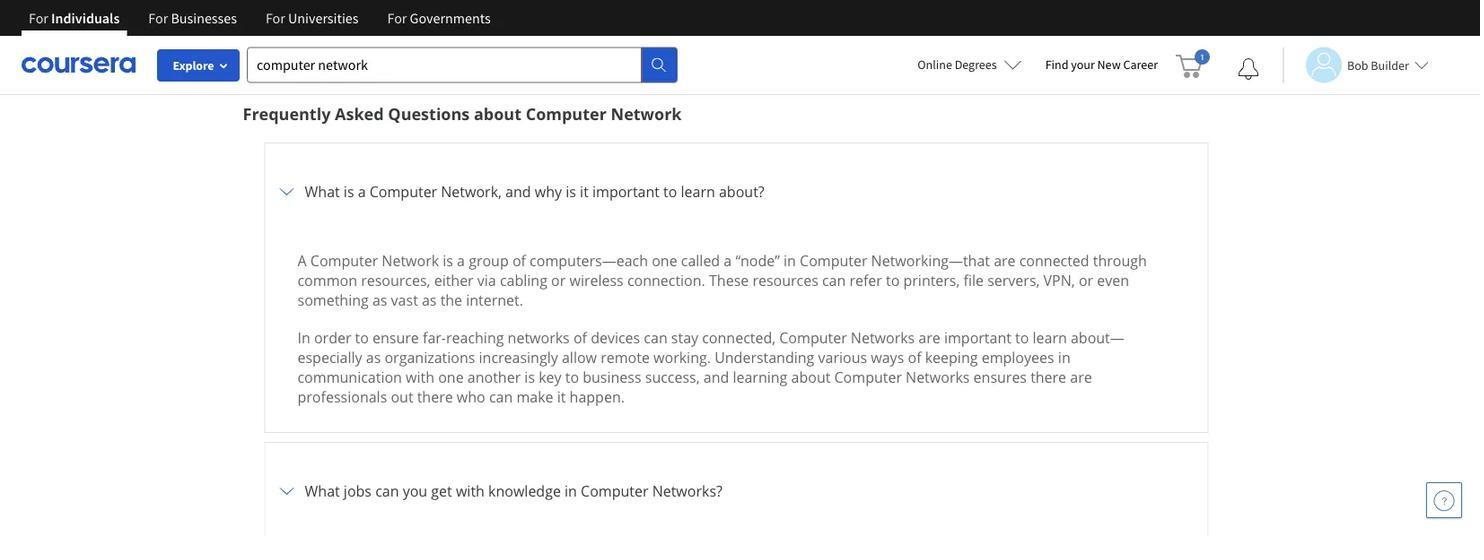 Task type: locate. For each thing, give the bounding box(es) containing it.
2 what from the top
[[305, 482, 340, 501]]

can left you
[[375, 482, 399, 501]]

what is a computer network, and why is it important to learn about? button
[[276, 154, 1197, 230]]

show notifications image
[[1238, 58, 1260, 80]]

of
[[513, 251, 526, 270], [574, 328, 587, 348], [908, 348, 922, 367]]

networks
[[851, 328, 915, 348], [906, 368, 970, 387]]

one inside in order to ensure far-reaching networks of devices can stay connected, computer networks are important to learn about— especially as organizations increasingly allow remote working. understanding various ways of keeping employees in communication with one another is key to business success, and learning about computer networks ensures there are professionals out there who can make it happen.
[[438, 368, 464, 387]]

is right chevron right icon
[[344, 182, 354, 201]]

your
[[1071, 57, 1095, 73]]

or right cabling
[[551, 271, 566, 290]]

what for what jobs can you get with knowledge in computer networks?
[[305, 482, 340, 501]]

as down the ensure
[[366, 348, 381, 367]]

about inside in order to ensure far-reaching networks of devices can stay connected, computer networks are important to learn about— especially as organizations increasingly allow remote working. understanding various ways of keeping employees in communication with one another is key to business success, and learning about computer networks ensures there are professionals out there who can make it happen.
[[792, 368, 831, 387]]

is left key
[[525, 368, 535, 387]]

can left refer
[[822, 271, 846, 290]]

vpn,
[[1044, 271, 1075, 290]]

1 vertical spatial it
[[557, 388, 566, 407]]

1 vertical spatial in
[[1058, 348, 1071, 367]]

about down various
[[792, 368, 831, 387]]

reaching
[[446, 328, 504, 348]]

working.
[[654, 348, 711, 367]]

for businesses
[[148, 9, 237, 27]]

in right the knowledge
[[565, 482, 577, 501]]

0 vertical spatial one
[[652, 251, 678, 270]]

a
[[298, 251, 307, 270]]

network
[[611, 103, 682, 125], [382, 251, 439, 270]]

0 horizontal spatial one
[[438, 368, 464, 387]]

2 horizontal spatial are
[[1071, 368, 1092, 387]]

0 vertical spatial it
[[580, 182, 589, 201]]

are
[[994, 251, 1016, 270], [919, 328, 941, 348], [1071, 368, 1092, 387]]

0 vertical spatial about
[[474, 103, 522, 125]]

1 for from the left
[[29, 9, 48, 27]]

for left "individuals"
[[29, 9, 48, 27]]

None search field
[[247, 47, 678, 83]]

1 vertical spatial and
[[704, 368, 729, 387]]

there
[[1031, 368, 1067, 387], [417, 388, 453, 407]]

find your new career link
[[1037, 54, 1167, 76]]

it inside dropdown button
[[580, 182, 589, 201]]

2 vertical spatial are
[[1071, 368, 1092, 387]]

0 vertical spatial with
[[406, 368, 435, 387]]

0 vertical spatial in
[[784, 251, 796, 270]]

a up these
[[724, 251, 732, 270]]

refer
[[850, 271, 883, 290]]

computer up refer
[[800, 251, 868, 270]]

0 horizontal spatial in
[[565, 482, 577, 501]]

1 horizontal spatial one
[[652, 251, 678, 270]]

in up resources
[[784, 251, 796, 270]]

0 horizontal spatial of
[[513, 251, 526, 270]]

about right questions
[[474, 103, 522, 125]]

0 horizontal spatial a
[[358, 182, 366, 201]]

for left governments
[[387, 9, 407, 27]]

3 for from the left
[[266, 9, 285, 27]]

and left why at the left
[[506, 182, 531, 201]]

for for individuals
[[29, 9, 48, 27]]

is
[[344, 182, 354, 201], [566, 182, 576, 201], [443, 251, 453, 270], [525, 368, 535, 387]]

what right chevron right icon
[[305, 182, 340, 201]]

in
[[298, 328, 310, 348]]

computer left network,
[[370, 182, 437, 201]]

0 horizontal spatial are
[[919, 328, 941, 348]]

resources
[[753, 271, 819, 290]]

1 vertical spatial about
[[792, 368, 831, 387]]

4 for from the left
[[387, 9, 407, 27]]

0 horizontal spatial or
[[551, 271, 566, 290]]

a
[[358, 182, 366, 201], [457, 251, 465, 270], [724, 251, 732, 270]]

and inside dropdown button
[[506, 182, 531, 201]]

for
[[29, 9, 48, 27], [148, 9, 168, 27], [266, 9, 285, 27], [387, 9, 407, 27]]

computer up various
[[780, 328, 847, 348]]

to inside dropdown button
[[664, 182, 677, 201]]

1 horizontal spatial about
[[792, 368, 831, 387]]

for left businesses
[[148, 9, 168, 27]]

it down key
[[557, 388, 566, 407]]

important right why at the left
[[593, 182, 660, 201]]

1 vertical spatial one
[[438, 368, 464, 387]]

what jobs can you get with knowledge in computer networks? button
[[276, 454, 1197, 530]]

it
[[580, 182, 589, 201], [557, 388, 566, 407]]

happen.
[[570, 388, 625, 407]]

can left stay
[[644, 328, 668, 348]]

1 vertical spatial networks
[[906, 368, 970, 387]]

are up servers,
[[994, 251, 1016, 270]]

common
[[298, 271, 357, 290]]

computer left networks?
[[581, 482, 649, 501]]

what inside what jobs can you get with knowledge in computer networks? dropdown button
[[305, 482, 340, 501]]

computer
[[526, 103, 607, 125], [370, 182, 437, 201], [310, 251, 378, 270], [800, 251, 868, 270], [780, 328, 847, 348], [835, 368, 902, 387], [581, 482, 649, 501]]

a inside dropdown button
[[358, 182, 366, 201]]

in right employees
[[1058, 348, 1071, 367]]

0 vertical spatial are
[[994, 251, 1016, 270]]

knowledge
[[488, 482, 561, 501]]

1 horizontal spatial in
[[784, 251, 796, 270]]

about
[[474, 103, 522, 125], [792, 368, 831, 387]]

businesses
[[171, 9, 237, 27]]

important up keeping
[[945, 328, 1012, 348]]

0 vertical spatial what
[[305, 182, 340, 201]]

to right refer
[[886, 271, 900, 290]]

allow
[[562, 348, 597, 367]]

in
[[784, 251, 796, 270], [1058, 348, 1071, 367], [565, 482, 577, 501]]

are inside a computer network is a group of computers—each one called a "node" in computer networking—that are connected through common resources, either via cabling or wireless connection. these resources can refer to printers, file servers, vpn, or even something as vast as the internet.
[[994, 251, 1016, 270]]

2 horizontal spatial a
[[724, 251, 732, 270]]

what
[[305, 182, 340, 201], [305, 482, 340, 501]]

and down working. on the bottom of page
[[704, 368, 729, 387]]

can down another
[[489, 388, 513, 407]]

for left universities on the top of page
[[266, 9, 285, 27]]

via
[[478, 271, 496, 290]]

are down about—
[[1071, 368, 1092, 387]]

0 vertical spatial and
[[506, 182, 531, 201]]

group
[[469, 251, 509, 270]]

to
[[664, 182, 677, 201], [886, 271, 900, 290], [355, 328, 369, 348], [1016, 328, 1029, 348], [565, 368, 579, 387]]

learn
[[681, 182, 715, 201], [1033, 328, 1067, 348]]

1 horizontal spatial it
[[580, 182, 589, 201]]

1 horizontal spatial network
[[611, 103, 682, 125]]

for individuals
[[29, 9, 120, 27]]

networks
[[508, 328, 570, 348]]

with inside in order to ensure far-reaching networks of devices can stay connected, computer networks are important to learn about— especially as organizations increasingly allow remote working. understanding various ways of keeping employees in communication with one another is key to business success, and learning about computer networks ensures there are professionals out there who can make it happen.
[[406, 368, 435, 387]]

0 horizontal spatial important
[[593, 182, 660, 201]]

there right out
[[417, 388, 453, 407]]

cabling
[[500, 271, 548, 290]]

2 horizontal spatial in
[[1058, 348, 1071, 367]]

computer inside dropdown button
[[581, 482, 649, 501]]

1 vertical spatial with
[[456, 482, 485, 501]]

why
[[535, 182, 562, 201]]

organizations
[[385, 348, 475, 367]]

what inside what is a computer network, and why is it important to learn about? dropdown button
[[305, 182, 340, 201]]

with
[[406, 368, 435, 387], [456, 482, 485, 501]]

there down employees
[[1031, 368, 1067, 387]]

1 vertical spatial important
[[945, 328, 1012, 348]]

of up allow
[[574, 328, 587, 348]]

networks?
[[652, 482, 723, 501]]

learn left about?
[[681, 182, 715, 201]]

a up either
[[457, 251, 465, 270]]

0 vertical spatial important
[[593, 182, 660, 201]]

1 horizontal spatial or
[[1079, 271, 1094, 290]]

or
[[551, 271, 566, 290], [1079, 271, 1094, 290]]

0 horizontal spatial learn
[[681, 182, 715, 201]]

networks down keeping
[[906, 368, 970, 387]]

2 for from the left
[[148, 9, 168, 27]]

one
[[652, 251, 678, 270], [438, 368, 464, 387]]

0 horizontal spatial with
[[406, 368, 435, 387]]

learn up employees
[[1033, 328, 1067, 348]]

communication
[[298, 368, 402, 387]]

shopping cart: 1 item image
[[1176, 49, 1210, 78]]

1 horizontal spatial important
[[945, 328, 1012, 348]]

1 horizontal spatial and
[[704, 368, 729, 387]]

you
[[403, 482, 428, 501]]

1 or from the left
[[551, 271, 566, 290]]

1 horizontal spatial a
[[457, 251, 465, 270]]

find
[[1046, 57, 1069, 73]]

computer up why at the left
[[526, 103, 607, 125]]

a right chevron right icon
[[358, 182, 366, 201]]

1 horizontal spatial learn
[[1033, 328, 1067, 348]]

networks up ways
[[851, 328, 915, 348]]

help center image
[[1434, 490, 1455, 512]]

one up connection.
[[652, 251, 678, 270]]

with down organizations in the bottom left of the page
[[406, 368, 435, 387]]

what left jobs
[[305, 482, 340, 501]]

0 horizontal spatial and
[[506, 182, 531, 201]]

2 vertical spatial in
[[565, 482, 577, 501]]

who
[[457, 388, 486, 407]]

can inside dropdown button
[[375, 482, 399, 501]]

1 horizontal spatial are
[[994, 251, 1016, 270]]

chevron right image
[[276, 181, 298, 203]]

important inside dropdown button
[[593, 182, 660, 201]]

internet.
[[466, 291, 523, 310]]

1 what from the top
[[305, 182, 340, 201]]

with right get
[[456, 482, 485, 501]]

and
[[506, 182, 531, 201], [704, 368, 729, 387]]

as inside in order to ensure far-reaching networks of devices can stay connected, computer networks are important to learn about— especially as organizations increasingly allow remote working. understanding various ways of keeping employees in communication with one another is key to business success, and learning about computer networks ensures there are professionals out there who can make it happen.
[[366, 348, 381, 367]]

one up the who
[[438, 368, 464, 387]]

0 vertical spatial learn
[[681, 182, 715, 201]]

0 horizontal spatial it
[[557, 388, 566, 407]]

as
[[373, 291, 387, 310], [422, 291, 437, 310], [366, 348, 381, 367]]

or right vpn,
[[1079, 271, 1094, 290]]

learn inside dropdown button
[[681, 182, 715, 201]]

is up either
[[443, 251, 453, 270]]

are up keeping
[[919, 328, 941, 348]]

online degrees button
[[904, 45, 1037, 84]]

1 vertical spatial are
[[919, 328, 941, 348]]

to left about?
[[664, 182, 677, 201]]

important inside in order to ensure far-reaching networks of devices can stay connected, computer networks are important to learn about— especially as organizations increasingly allow remote working. understanding various ways of keeping employees in communication with one another is key to business success, and learning about computer networks ensures there are professionals out there who can make it happen.
[[945, 328, 1012, 348]]

is inside in order to ensure far-reaching networks of devices can stay connected, computer networks are important to learn about— especially as organizations increasingly allow remote working. understanding various ways of keeping employees in communication with one another is key to business success, and learning about computer networks ensures there are professionals out there who can make it happen.
[[525, 368, 535, 387]]

collapsed list
[[264, 143, 1209, 537]]

in inside in order to ensure far-reaching networks of devices can stay connected, computer networks are important to learn about— especially as organizations increasingly allow remote working. understanding various ways of keeping employees in communication with one another is key to business success, and learning about computer networks ensures there are professionals out there who can make it happen.
[[1058, 348, 1071, 367]]

1 vertical spatial learn
[[1033, 328, 1067, 348]]

connection.
[[628, 271, 706, 290]]

and inside in order to ensure far-reaching networks of devices can stay connected, computer networks are important to learn about— especially as organizations increasingly allow remote working. understanding various ways of keeping employees in communication with one another is key to business success, and learning about computer networks ensures there are professionals out there who can make it happen.
[[704, 368, 729, 387]]

learn inside in order to ensure far-reaching networks of devices can stay connected, computer networks are important to learn about— especially as organizations increasingly allow remote working. understanding various ways of keeping employees in communication with one another is key to business success, and learning about computer networks ensures there are professionals out there who can make it happen.
[[1033, 328, 1067, 348]]

to down allow
[[565, 368, 579, 387]]

servers,
[[988, 271, 1040, 290]]

1 vertical spatial what
[[305, 482, 340, 501]]

new
[[1098, 57, 1121, 73]]

can inside a computer network is a group of computers—each one called a "node" in computer networking—that are connected through common resources, either via cabling or wireless connection. these resources can refer to printers, file servers, vpn, or even something as vast as the internet.
[[822, 271, 846, 290]]

file
[[964, 271, 984, 290]]

1 vertical spatial network
[[382, 251, 439, 270]]

bob builder button
[[1283, 47, 1429, 83]]

for for governments
[[387, 9, 407, 27]]

it right why at the left
[[580, 182, 589, 201]]

one inside a computer network is a group of computers—each one called a "node" in computer networking—that are connected through common resources, either via cabling or wireless connection. these resources can refer to printers, file servers, vpn, or even something as vast as the internet.
[[652, 251, 678, 270]]

of right ways
[[908, 348, 922, 367]]

resources,
[[361, 271, 431, 290]]

1 horizontal spatial with
[[456, 482, 485, 501]]

about?
[[719, 182, 765, 201]]

it inside in order to ensure far-reaching networks of devices can stay connected, computer networks are important to learn about— especially as organizations increasingly allow remote working. understanding various ways of keeping employees in communication with one another is key to business success, and learning about computer networks ensures there are professionals out there who can make it happen.
[[557, 388, 566, 407]]

of up cabling
[[513, 251, 526, 270]]

as left the
[[422, 291, 437, 310]]

either
[[434, 271, 474, 290]]

explore
[[173, 57, 214, 74]]

0 horizontal spatial network
[[382, 251, 439, 270]]

increasingly
[[479, 348, 558, 367]]

what is a computer network, and why is it important to learn about?
[[305, 182, 765, 201]]



Task type: vqa. For each thing, say whether or not it's contained in the screenshot.
Increasingly
yes



Task type: describe. For each thing, give the bounding box(es) containing it.
What do you want to learn? text field
[[247, 47, 642, 83]]

network,
[[441, 182, 502, 201]]

make
[[517, 388, 554, 407]]

what for what is a computer network, and why is it important to learn about?
[[305, 182, 340, 201]]

success,
[[645, 368, 700, 387]]

order
[[314, 328, 351, 348]]

connected,
[[702, 328, 776, 348]]

network inside a computer network is a group of computers—each one called a "node" in computer networking—that are connected through common resources, either via cabling or wireless connection. these resources can refer to printers, file servers, vpn, or even something as vast as the internet.
[[382, 251, 439, 270]]

connected
[[1020, 251, 1090, 270]]

learning
[[733, 368, 788, 387]]

individuals
[[51, 9, 120, 27]]

is right why at the left
[[566, 182, 576, 201]]

the
[[441, 291, 462, 310]]

business
[[583, 368, 642, 387]]

understanding
[[715, 348, 815, 367]]

frequently asked questions about computer network
[[243, 103, 682, 125]]

asked
[[335, 103, 384, 125]]

with inside what jobs can you get with knowledge in computer networks? dropdown button
[[456, 482, 485, 501]]

these
[[709, 271, 749, 290]]

get
[[431, 482, 452, 501]]

degrees
[[955, 57, 997, 73]]

universities
[[288, 9, 359, 27]]

0 vertical spatial network
[[611, 103, 682, 125]]

about—
[[1071, 328, 1125, 348]]

for for universities
[[266, 9, 285, 27]]

especially
[[298, 348, 362, 367]]

2 horizontal spatial of
[[908, 348, 922, 367]]

ensure
[[373, 328, 419, 348]]

1 horizontal spatial of
[[574, 328, 587, 348]]

for for businesses
[[148, 9, 168, 27]]

called
[[681, 251, 720, 270]]

various
[[818, 348, 867, 367]]

keeping
[[925, 348, 978, 367]]

networking—that
[[872, 251, 990, 270]]

career
[[1124, 57, 1158, 73]]

far-
[[423, 328, 446, 348]]

stay
[[671, 328, 699, 348]]

for universities
[[266, 9, 359, 27]]

bob
[[1348, 57, 1369, 73]]

0 horizontal spatial about
[[474, 103, 522, 125]]

even
[[1097, 271, 1130, 290]]

0 horizontal spatial there
[[417, 388, 453, 407]]

remote
[[601, 348, 650, 367]]

questions
[[388, 103, 470, 125]]

computers—each
[[530, 251, 648, 270]]

in inside what jobs can you get with knowledge in computer networks? dropdown button
[[565, 482, 577, 501]]

explore button
[[157, 49, 240, 82]]

coursera image
[[22, 51, 136, 79]]

is inside a computer network is a group of computers—each one called a "node" in computer networking—that are connected through common resources, either via cabling or wireless connection. these resources can refer to printers, file servers, vpn, or even something as vast as the internet.
[[443, 251, 453, 270]]

2 or from the left
[[1079, 271, 1094, 290]]

builder
[[1371, 57, 1410, 73]]

computer inside dropdown button
[[370, 182, 437, 201]]

in order to ensure far-reaching networks of devices can stay connected, computer networks are important to learn about— especially as organizations increasingly allow remote working. understanding various ways of keeping employees in communication with one another is key to business success, and learning about computer networks ensures there are professionals out there who can make it happen.
[[298, 328, 1125, 407]]

in inside a computer network is a group of computers—each one called a "node" in computer networking—that are connected through common resources, either via cabling or wireless connection. these resources can refer to printers, file servers, vpn, or even something as vast as the internet.
[[784, 251, 796, 270]]

ways
[[871, 348, 904, 367]]

computer up common
[[310, 251, 378, 270]]

1 horizontal spatial there
[[1031, 368, 1067, 387]]

a computer network is a group of computers—each one called a "node" in computer networking—that are connected through common resources, either via cabling or wireless connection. these resources can refer to printers, file servers, vpn, or even something as vast as the internet.
[[298, 251, 1147, 310]]

to right order
[[355, 328, 369, 348]]

professionals
[[298, 388, 387, 407]]

governments
[[410, 9, 491, 27]]

devices
[[591, 328, 640, 348]]

online degrees
[[918, 57, 997, 73]]

another
[[468, 368, 521, 387]]

ensures
[[974, 368, 1027, 387]]

out
[[391, 388, 414, 407]]

online
[[918, 57, 953, 73]]

vast
[[391, 291, 418, 310]]

as left vast
[[373, 291, 387, 310]]

something
[[298, 291, 369, 310]]

key
[[539, 368, 562, 387]]

0 vertical spatial networks
[[851, 328, 915, 348]]

employees
[[982, 348, 1055, 367]]

computer down ways
[[835, 368, 902, 387]]

for governments
[[387, 9, 491, 27]]

find your new career
[[1046, 57, 1158, 73]]

to inside a computer network is a group of computers—each one called a "node" in computer networking—that are connected through common resources, either via cabling or wireless connection. these resources can refer to printers, file servers, vpn, or even something as vast as the internet.
[[886, 271, 900, 290]]

banner navigation
[[14, 0, 505, 36]]

to up employees
[[1016, 328, 1029, 348]]

bob builder
[[1348, 57, 1410, 73]]

jobs
[[344, 482, 372, 501]]

wireless
[[570, 271, 624, 290]]

what jobs can you get with knowledge in computer networks?
[[305, 482, 723, 501]]

through
[[1093, 251, 1147, 270]]

printers,
[[904, 271, 960, 290]]

"node"
[[736, 251, 780, 270]]

frequently
[[243, 103, 331, 125]]

chevron right image
[[276, 481, 298, 503]]

of inside a computer network is a group of computers—each one called a "node" in computer networking—that are connected through common resources, either via cabling or wireless connection. these resources can refer to printers, file servers, vpn, or even something as vast as the internet.
[[513, 251, 526, 270]]



